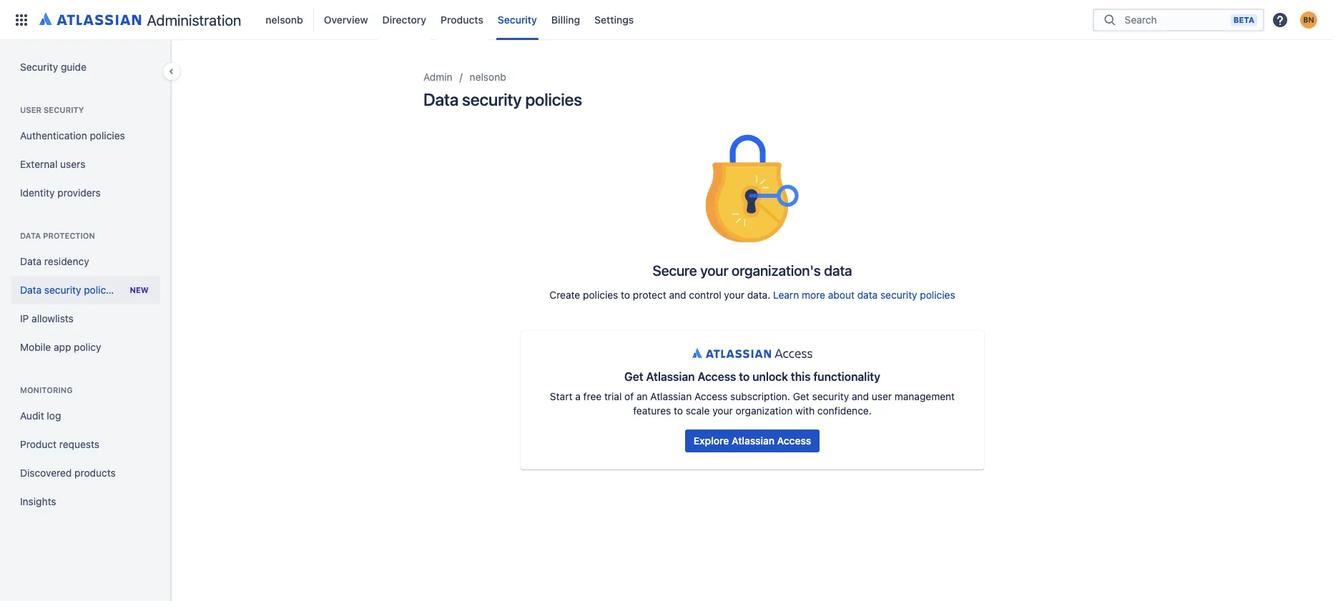 Task type: locate. For each thing, give the bounding box(es) containing it.
0 vertical spatial atlassian
[[646, 370, 695, 383]]

1 vertical spatial to
[[739, 370, 750, 383]]

2 vertical spatial atlassian
[[732, 435, 774, 447]]

and down secure
[[669, 289, 686, 301]]

more
[[802, 289, 825, 301]]

security inside global navigation element
[[498, 13, 537, 25]]

access inside explore atlassian access button
[[777, 435, 811, 447]]

to
[[621, 289, 630, 301], [739, 370, 750, 383], [674, 405, 683, 417]]

0 horizontal spatial nelsonb
[[266, 13, 303, 25]]

0 vertical spatial data security policies
[[423, 89, 582, 109]]

atlassian up features
[[650, 390, 692, 402]]

and inside get atlassian access to unlock this functionality start a free trial of an atlassian access subscription. get security and user management features to scale your organization with confidence.
[[852, 390, 869, 402]]

0 vertical spatial security
[[498, 13, 537, 25]]

app
[[54, 341, 71, 353]]

2 vertical spatial your
[[712, 405, 733, 417]]

scale
[[686, 405, 710, 417]]

nelsonb left overview
[[266, 13, 303, 25]]

2 vertical spatial to
[[674, 405, 683, 417]]

overview link
[[320, 8, 372, 31]]

1 horizontal spatial to
[[674, 405, 683, 417]]

global navigation element
[[9, 0, 1093, 40]]

get up of
[[624, 370, 643, 383]]

data up data residency
[[20, 231, 41, 240]]

admin
[[423, 71, 452, 83]]

administration link
[[34, 8, 247, 31]]

learn
[[773, 289, 799, 301]]

to left protect
[[621, 289, 630, 301]]

mobile app policy link
[[11, 333, 160, 362]]

data residency
[[20, 255, 89, 267]]

data
[[423, 89, 458, 109], [20, 231, 41, 240], [20, 255, 42, 267], [20, 284, 42, 296]]

data
[[824, 262, 852, 279], [857, 289, 878, 301]]

1 horizontal spatial data security policies
[[423, 89, 582, 109]]

nelsonb for bottommost nelsonb link
[[470, 71, 506, 83]]

1 horizontal spatial get
[[793, 390, 809, 402]]

and up confidence.
[[852, 390, 869, 402]]

start
[[550, 390, 572, 402]]

nelsonb
[[266, 13, 303, 25], [470, 71, 506, 83]]

external users link
[[11, 150, 160, 179]]

administration banner
[[0, 0, 1333, 40]]

your inside get atlassian access to unlock this functionality start a free trial of an atlassian access subscription. get security and user management features to scale your organization with confidence.
[[712, 405, 733, 417]]

0 horizontal spatial data security policies
[[20, 284, 119, 296]]

2 vertical spatial access
[[777, 435, 811, 447]]

atlassian inside button
[[732, 435, 774, 447]]

1 vertical spatial atlassian
[[650, 390, 692, 402]]

0 horizontal spatial and
[[669, 289, 686, 301]]

directory link
[[378, 8, 431, 31]]

atlassian for explore
[[732, 435, 774, 447]]

1 vertical spatial security
[[20, 61, 58, 73]]

data right about
[[857, 289, 878, 301]]

2 horizontal spatial to
[[739, 370, 750, 383]]

security
[[462, 89, 522, 109], [44, 105, 84, 114], [44, 284, 81, 296], [880, 289, 917, 301], [812, 390, 849, 402]]

0 vertical spatial and
[[669, 289, 686, 301]]

1 vertical spatial and
[[852, 390, 869, 402]]

0 horizontal spatial security
[[20, 61, 58, 73]]

authentication policies
[[20, 129, 125, 142]]

atlassian image
[[39, 10, 141, 27], [39, 10, 141, 27]]

nelsonb link right admin link
[[470, 69, 506, 86]]

get
[[624, 370, 643, 383], [793, 390, 809, 402]]

data up about
[[824, 262, 852, 279]]

secure
[[653, 262, 697, 279]]

access
[[698, 370, 736, 383], [694, 390, 728, 402], [777, 435, 811, 447]]

1 vertical spatial access
[[694, 390, 728, 402]]

security left guide on the top
[[20, 61, 58, 73]]

external users
[[20, 158, 85, 170]]

0 vertical spatial get
[[624, 370, 643, 383]]

discovered products link
[[11, 459, 160, 488]]

1 horizontal spatial nelsonb
[[470, 71, 506, 83]]

data left residency
[[20, 255, 42, 267]]

data security policies down admin link
[[423, 89, 582, 109]]

your right the scale
[[712, 405, 733, 417]]

0 vertical spatial access
[[698, 370, 736, 383]]

an
[[636, 390, 648, 402]]

security
[[498, 13, 537, 25], [20, 61, 58, 73]]

1 horizontal spatial nelsonb link
[[470, 69, 506, 86]]

mobile
[[20, 341, 51, 353]]

data security policies down residency
[[20, 284, 119, 296]]

nelsonb inside global navigation element
[[266, 13, 303, 25]]

audit log
[[20, 410, 61, 422]]

atlassian
[[646, 370, 695, 383], [650, 390, 692, 402], [732, 435, 774, 447]]

security inside get atlassian access to unlock this functionality start a free trial of an atlassian access subscription. get security and user management features to scale your organization with confidence.
[[812, 390, 849, 402]]

get up with
[[793, 390, 809, 402]]

insights link
[[11, 488, 160, 516]]

to down "atlassian access" image
[[739, 370, 750, 383]]

data down admin link
[[423, 89, 458, 109]]

product
[[20, 438, 57, 451]]

confidence.
[[817, 405, 872, 417]]

data security policies
[[423, 89, 582, 109], [20, 284, 119, 296]]

1 vertical spatial nelsonb
[[470, 71, 506, 83]]

guide
[[61, 61, 87, 73]]

protect
[[633, 289, 666, 301]]

your
[[700, 262, 728, 279], [724, 289, 744, 301], [712, 405, 733, 417]]

access for get
[[698, 370, 736, 383]]

and
[[669, 289, 686, 301], [852, 390, 869, 402]]

your up the "control"
[[700, 262, 728, 279]]

admin link
[[423, 69, 452, 86]]

ip allowlists link
[[11, 305, 160, 333]]

billing
[[551, 13, 580, 25]]

Search field
[[1120, 7, 1231, 33]]

allowlists
[[32, 313, 74, 325]]

unlock
[[752, 370, 788, 383]]

0 vertical spatial to
[[621, 289, 630, 301]]

nelsonb right admin
[[470, 71, 506, 83]]

identity providers
[[20, 187, 101, 199]]

1 horizontal spatial data
[[857, 289, 878, 301]]

1 horizontal spatial and
[[852, 390, 869, 402]]

security link
[[493, 8, 541, 31]]

overview
[[324, 13, 368, 25]]

nelsonb link
[[261, 8, 307, 31], [470, 69, 506, 86]]

atlassian down organization
[[732, 435, 774, 447]]

0 vertical spatial nelsonb
[[266, 13, 303, 25]]

atlassian up "an"
[[646, 370, 695, 383]]

users
[[60, 158, 85, 170]]

0 vertical spatial data
[[824, 262, 852, 279]]

data protection
[[20, 231, 95, 240]]

0 horizontal spatial data
[[824, 262, 852, 279]]

new
[[130, 285, 149, 295]]

to left the scale
[[674, 405, 683, 417]]

0 horizontal spatial nelsonb link
[[261, 8, 307, 31]]

your left data.
[[724, 289, 744, 301]]

1 vertical spatial nelsonb link
[[470, 69, 506, 86]]

1 horizontal spatial security
[[498, 13, 537, 25]]

appswitcher icon image
[[13, 11, 30, 28]]

nelsonb link left overview link
[[261, 8, 307, 31]]

security left billing
[[498, 13, 537, 25]]

secure your organization's data
[[653, 262, 852, 279]]



Task type: describe. For each thing, give the bounding box(es) containing it.
management
[[895, 390, 955, 402]]

with
[[795, 405, 815, 417]]

audit
[[20, 410, 44, 422]]

of
[[624, 390, 634, 402]]

help icon image
[[1272, 11, 1289, 28]]

data.
[[747, 289, 770, 301]]

products link
[[436, 8, 488, 31]]

1 vertical spatial data security policies
[[20, 284, 119, 296]]

directory
[[382, 13, 426, 25]]

ip allowlists
[[20, 313, 74, 325]]

user
[[20, 105, 41, 114]]

nelsonb for top nelsonb link
[[266, 13, 303, 25]]

ip
[[20, 313, 29, 325]]

security guide link
[[11, 53, 160, 82]]

data residency link
[[11, 247, 160, 276]]

trial
[[604, 390, 622, 402]]

free
[[583, 390, 602, 402]]

about
[[828, 289, 855, 301]]

log
[[47, 410, 61, 422]]

monitoring
[[20, 385, 73, 395]]

subscription.
[[730, 390, 790, 402]]

discovered
[[20, 467, 72, 479]]

0 horizontal spatial to
[[621, 289, 630, 301]]

product requests link
[[11, 431, 160, 459]]

audit log link
[[11, 402, 160, 431]]

residency
[[44, 255, 89, 267]]

insights
[[20, 496, 56, 508]]

1 vertical spatial your
[[724, 289, 744, 301]]

features
[[633, 405, 671, 417]]

products
[[441, 13, 483, 25]]

account image
[[1300, 11, 1317, 28]]

discovered products
[[20, 467, 116, 479]]

explore
[[694, 435, 729, 447]]

requests
[[59, 438, 99, 451]]

atlassian for get
[[646, 370, 695, 383]]

providers
[[57, 187, 101, 199]]

0 vertical spatial your
[[700, 262, 728, 279]]

mobile app policy
[[20, 341, 101, 353]]

product requests
[[20, 438, 99, 451]]

0 horizontal spatial get
[[624, 370, 643, 383]]

identity providers link
[[11, 179, 160, 207]]

authentication
[[20, 129, 87, 142]]

products
[[74, 467, 116, 479]]

atlassian access image
[[692, 348, 812, 358]]

user
[[872, 390, 892, 402]]

search icon image
[[1101, 13, 1118, 27]]

administration
[[147, 11, 241, 28]]

protection
[[43, 231, 95, 240]]

a
[[575, 390, 581, 402]]

organization's
[[732, 262, 821, 279]]

create policies to protect and control your data. learn more about data security policies
[[549, 289, 955, 301]]

billing link
[[547, 8, 584, 31]]

settings link
[[590, 8, 638, 31]]

explore atlassian access
[[694, 435, 811, 447]]

create
[[549, 289, 580, 301]]

settings
[[594, 13, 634, 25]]

user security
[[20, 105, 84, 114]]

authentication policies link
[[11, 122, 160, 150]]

security guide
[[20, 61, 87, 73]]

1 vertical spatial data
[[857, 289, 878, 301]]

functionality
[[813, 370, 880, 383]]

security for security
[[498, 13, 537, 25]]

learn more about data security policies link
[[773, 289, 955, 301]]

beta
[[1233, 15, 1254, 24]]

data up ip
[[20, 284, 42, 296]]

get atlassian access to unlock this functionality start a free trial of an atlassian access subscription. get security and user management features to scale your organization with confidence.
[[550, 370, 955, 417]]

access for explore
[[777, 435, 811, 447]]

security for security guide
[[20, 61, 58, 73]]

this
[[791, 370, 811, 383]]

1 vertical spatial get
[[793, 390, 809, 402]]

control
[[689, 289, 721, 301]]

identity
[[20, 187, 55, 199]]

policy
[[74, 341, 101, 353]]

explore atlassian access button
[[685, 430, 820, 452]]

organization
[[736, 405, 793, 417]]

0 vertical spatial nelsonb link
[[261, 8, 307, 31]]

external
[[20, 158, 57, 170]]



Task type: vqa. For each thing, say whether or not it's contained in the screenshot.
Mobile
yes



